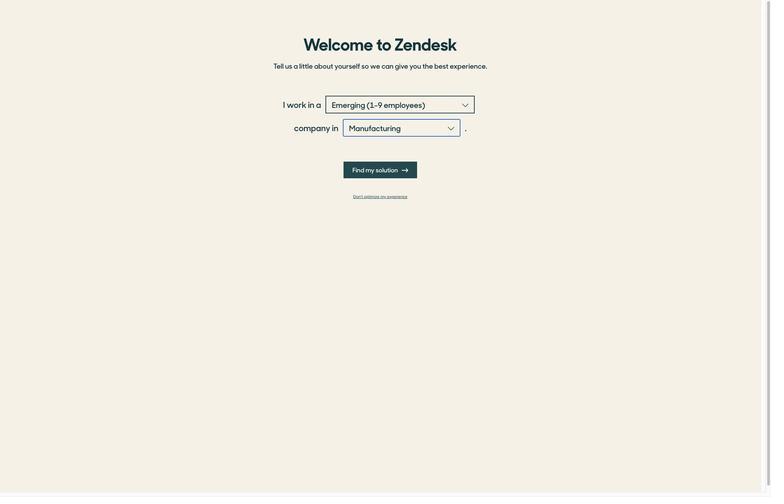 Task type: describe. For each thing, give the bounding box(es) containing it.
company
[[294, 122, 330, 134]]

zendesk
[[395, 31, 457, 55]]

we
[[370, 61, 380, 71]]

arrow right image
[[402, 167, 408, 174]]

find
[[352, 166, 364, 174]]

1 vertical spatial my
[[381, 194, 386, 200]]

can
[[382, 61, 394, 71]]

company in
[[294, 122, 338, 134]]

don't
[[353, 194, 363, 200]]

the
[[423, 61, 433, 71]]

don't optimize my experience
[[353, 194, 407, 200]]

about
[[314, 61, 333, 71]]

to
[[376, 31, 391, 55]]

welcome to zendesk
[[303, 31, 457, 55]]

experience.
[[450, 61, 487, 71]]

i work in a
[[283, 99, 321, 110]]

so
[[362, 61, 369, 71]]

1 horizontal spatial a
[[316, 99, 321, 110]]

tell us a little about yourself so we can give you the best experience.
[[273, 61, 487, 71]]

little
[[299, 61, 313, 71]]

experience
[[387, 194, 407, 200]]



Task type: locate. For each thing, give the bounding box(es) containing it.
0 horizontal spatial my
[[366, 166, 375, 174]]

my right find
[[366, 166, 375, 174]]

give
[[395, 61, 408, 71]]

yourself
[[335, 61, 360, 71]]

my inside button
[[366, 166, 375, 174]]

1 horizontal spatial my
[[381, 194, 386, 200]]

1 vertical spatial in
[[332, 122, 338, 134]]

don't optimize my experience link
[[269, 194, 491, 200]]

find     my solution button
[[343, 162, 417, 178]]

solution
[[376, 166, 398, 174]]

in right the work
[[308, 99, 314, 110]]

a right us
[[294, 61, 298, 71]]

work
[[287, 99, 306, 110]]

0 vertical spatial my
[[366, 166, 375, 174]]

a right the work
[[316, 99, 321, 110]]

0 horizontal spatial a
[[294, 61, 298, 71]]

in
[[308, 99, 314, 110], [332, 122, 338, 134]]

welcome
[[303, 31, 373, 55]]

i
[[283, 99, 285, 110]]

best
[[434, 61, 448, 71]]

optimize
[[364, 194, 379, 200]]

a
[[294, 61, 298, 71], [316, 99, 321, 110]]

us
[[285, 61, 292, 71]]

find     my solution
[[352, 166, 399, 174]]

.
[[465, 122, 467, 134]]

in right company
[[332, 122, 338, 134]]

1 horizontal spatial in
[[332, 122, 338, 134]]

my right optimize
[[381, 194, 386, 200]]

my
[[366, 166, 375, 174], [381, 194, 386, 200]]

0 horizontal spatial in
[[308, 99, 314, 110]]

1 vertical spatial a
[[316, 99, 321, 110]]

tell
[[273, 61, 284, 71]]

0 vertical spatial a
[[294, 61, 298, 71]]

0 vertical spatial in
[[308, 99, 314, 110]]

you
[[410, 61, 421, 71]]



